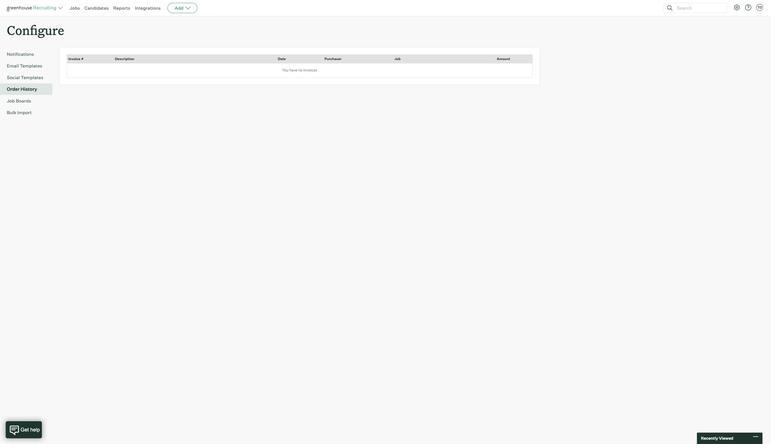 Task type: describe. For each thing, give the bounding box(es) containing it.
configure
[[7, 22, 64, 38]]

order history link
[[7, 86, 50, 93]]

notifications link
[[7, 51, 50, 58]]

social templates
[[7, 75, 43, 80]]

job for job
[[395, 57, 401, 61]]

you
[[282, 68, 289, 73]]

invoices
[[304, 68, 317, 73]]

amount
[[497, 57, 511, 61]]

description
[[115, 57, 134, 61]]

templates for social templates
[[21, 75, 43, 80]]

no
[[299, 68, 303, 73]]

have
[[290, 68, 298, 73]]

import
[[17, 110, 32, 116]]

reports
[[113, 5, 130, 11]]

Search text field
[[676, 4, 723, 12]]

social templates link
[[7, 74, 50, 81]]

templates for email templates
[[20, 63, 42, 69]]

job boards
[[7, 98, 31, 104]]

jobs
[[70, 5, 80, 11]]

integrations
[[135, 5, 161, 11]]

bulk import
[[7, 110, 32, 116]]

viewed
[[720, 437, 734, 441]]

purchaser
[[325, 57, 342, 61]]

social
[[7, 75, 20, 80]]



Task type: locate. For each thing, give the bounding box(es) containing it.
job for job boards
[[7, 98, 15, 104]]

you have no invoices
[[282, 68, 317, 73]]

job
[[395, 57, 401, 61], [7, 98, 15, 104]]

templates
[[20, 63, 42, 69], [21, 75, 43, 80]]

order
[[7, 86, 20, 92]]

invoice
[[68, 57, 80, 61]]

templates up social templates link
[[20, 63, 42, 69]]

candidates link
[[85, 5, 109, 11]]

td button
[[757, 4, 764, 11]]

invoice #
[[68, 57, 84, 61]]

order history
[[7, 86, 37, 92]]

recently
[[702, 437, 719, 441]]

bulk import link
[[7, 109, 50, 116]]

greenhouse recruiting image
[[7, 5, 58, 11]]

reports link
[[113, 5, 130, 11]]

email
[[7, 63, 19, 69]]

0 horizontal spatial job
[[7, 98, 15, 104]]

bulk
[[7, 110, 16, 116]]

#
[[81, 57, 84, 61]]

email templates
[[7, 63, 42, 69]]

integrations link
[[135, 5, 161, 11]]

configure image
[[734, 4, 741, 11]]

jobs link
[[70, 5, 80, 11]]

add
[[175, 5, 184, 11]]

templates up history
[[21, 75, 43, 80]]

1 vertical spatial templates
[[21, 75, 43, 80]]

td button
[[756, 3, 765, 12]]

recently viewed
[[702, 437, 734, 441]]

history
[[21, 86, 37, 92]]

0 vertical spatial job
[[395, 57, 401, 61]]

candidates
[[85, 5, 109, 11]]

1 vertical spatial job
[[7, 98, 15, 104]]

job boards link
[[7, 98, 50, 104]]

td
[[758, 5, 763, 9]]

boards
[[16, 98, 31, 104]]

0 vertical spatial templates
[[20, 63, 42, 69]]

date
[[278, 57, 286, 61]]

email templates link
[[7, 62, 50, 69]]

1 horizontal spatial job
[[395, 57, 401, 61]]

notifications
[[7, 51, 34, 57]]

add button
[[168, 3, 198, 13]]



Task type: vqa. For each thing, say whether or not it's contained in the screenshot.
the candidate reports are now available! apply filters and select "view in app" element
no



